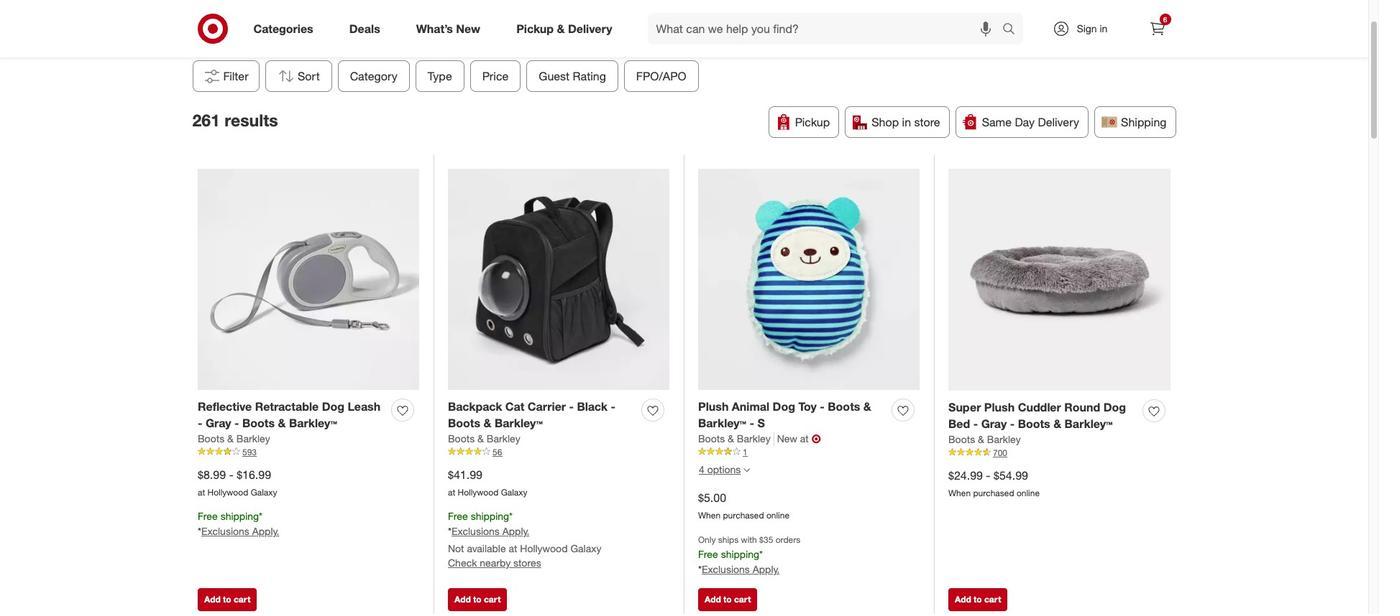 Task type: vqa. For each thing, say whether or not it's contained in the screenshot.
the New in the "Boots & Barkley New at ¬"
yes



Task type: describe. For each thing, give the bounding box(es) containing it.
add to cart button for purchased
[[698, 589, 758, 612]]

1 link
[[698, 446, 920, 459]]

at inside $8.99 - $16.99 at hollywood galaxy
[[198, 487, 205, 498]]

exclusions for -
[[201, 526, 249, 538]]

at inside boots & barkley new at ¬
[[800, 433, 809, 445]]

56 link
[[448, 446, 670, 459]]

check nearby stores button
[[448, 557, 541, 571]]

- inside $8.99 - $16.99 at hollywood galaxy
[[229, 468, 234, 482]]

backpack cat carrier - black - boots & barkley™
[[448, 400, 616, 431]]

animal
[[732, 400, 770, 414]]

fpo/apo button
[[624, 60, 699, 92]]

categories link
[[241, 13, 331, 45]]

galaxy inside free shipping * * exclusions apply. not available at hollywood galaxy check nearby stores
[[571, 543, 602, 555]]

to for $16.99
[[223, 595, 231, 605]]

barkley up 700
[[987, 433, 1021, 446]]

* down $35 on the bottom right
[[760, 549, 763, 561]]

new inside boots & barkley new at ¬
[[777, 433, 797, 445]]

add to cart for hollywood
[[455, 595, 501, 605]]

boots & barkley link for reflective
[[198, 432, 270, 446]]

hollywood inside free shipping * * exclusions apply. not available at hollywood galaxy check nearby stores
[[520, 543, 568, 555]]

new inside 'link'
[[456, 21, 481, 36]]

not
[[448, 543, 464, 555]]

593
[[242, 447, 257, 458]]

¬
[[812, 432, 821, 446]]

available
[[467, 543, 506, 555]]

check
[[448, 557, 477, 570]]

boots inside 'plush animal dog toy - boots & barkley™ - s'
[[828, 400, 860, 414]]

search button
[[996, 13, 1030, 47]]

store
[[914, 115, 940, 129]]

sort
[[297, 69, 320, 83]]

filter
[[223, 69, 249, 83]]

category
[[350, 69, 397, 83]]

* up not at the left bottom of page
[[448, 526, 452, 538]]

& inside super plush cuddler round dog bed - gray - boots & barkley™
[[1054, 417, 1062, 431]]

$24.99 - $54.99 when purchased online
[[949, 469, 1040, 499]]

options
[[707, 464, 741, 476]]

reflective
[[198, 400, 252, 414]]

only ships with $35 orders free shipping * * exclusions apply.
[[698, 535, 801, 576]]

category button
[[338, 60, 409, 92]]

type
[[427, 69, 452, 83]]

barkley™ inside backpack cat carrier - black - boots & barkley™
[[495, 416, 543, 431]]

barkley™ inside super plush cuddler round dog bed - gray - boots & barkley™
[[1065, 417, 1113, 431]]

What can we help you find? suggestions appear below search field
[[648, 13, 1006, 45]]

add to cart for $16.99
[[204, 595, 251, 605]]

boots & barkley for boots
[[198, 433, 270, 445]]

stores
[[514, 557, 541, 570]]

rating
[[573, 69, 606, 83]]

cart for hollywood
[[484, 595, 501, 605]]

plush animal dog toy - boots & barkley™ - s link
[[698, 399, 886, 432]]

galaxy inside $41.99 at hollywood galaxy
[[501, 487, 528, 498]]

super
[[949, 400, 981, 415]]

barkley left '(261)'
[[673, 33, 711, 47]]

shop in store button
[[845, 106, 950, 138]]

only
[[698, 535, 716, 546]]

free shipping * * exclusions apply.
[[198, 511, 279, 538]]

pickup & delivery
[[516, 21, 612, 36]]

boots inside backpack cat carrier - black - boots & barkley™
[[448, 416, 480, 431]]

purchased inside $5.00 when purchased online
[[723, 510, 764, 521]]

free shipping * * exclusions apply. not available at hollywood galaxy check nearby stores
[[448, 511, 602, 570]]

same day delivery
[[982, 115, 1080, 129]]

nearby
[[480, 557, 511, 570]]

categories
[[254, 21, 313, 36]]

0 horizontal spatial exclusions apply. button
[[201, 525, 279, 540]]

6
[[1163, 15, 1167, 24]]

shop in store
[[872, 115, 940, 129]]

700
[[993, 448, 1008, 458]]

add to cart button for $54.99
[[949, 589, 1008, 612]]

boots & barkley link for super
[[949, 433, 1021, 447]]

cuddler
[[1018, 400, 1061, 415]]

when inside $5.00 when purchased online
[[698, 510, 721, 521]]

$24.99
[[949, 469, 983, 483]]

purchased inside $24.99 - $54.99 when purchased online
[[973, 488, 1014, 499]]

orders
[[776, 535, 801, 546]]

reflective retractable dog leash - gray - boots & barkley™ link
[[198, 399, 385, 432]]

delivery for same day delivery
[[1038, 115, 1080, 129]]

barkley up '(261)'
[[689, 1, 764, 27]]

barkley inside boots & barkley new at ¬
[[737, 433, 771, 445]]

apply. inside "only ships with $35 orders free shipping * * exclusions apply."
[[753, 564, 780, 576]]

filter button
[[192, 60, 259, 92]]

guest
[[539, 69, 569, 83]]

* down $8.99 - $16.99 at hollywood galaxy
[[259, 511, 263, 523]]

pickup for pickup & delivery
[[516, 21, 554, 36]]

plush inside super plush cuddler round dog bed - gray - boots & barkley™
[[984, 400, 1015, 415]]

boots & barkley for gray
[[949, 433, 1021, 446]]

barkley™ inside 'plush animal dog toy - boots & barkley™ - s'
[[698, 416, 747, 431]]

price button
[[470, 60, 521, 92]]

boots & barkley boots & barkley (261)
[[605, 1, 764, 47]]

galaxy inside $8.99 - $16.99 at hollywood galaxy
[[251, 487, 277, 498]]

what's new
[[416, 21, 481, 36]]

add for $16.99
[[204, 595, 221, 605]]

(261)
[[715, 33, 740, 47]]

& inside 'plush animal dog toy - boots & barkley™ - s'
[[864, 400, 871, 414]]

guest rating button
[[526, 60, 618, 92]]

pickup & delivery link
[[504, 13, 630, 45]]

deals
[[349, 21, 380, 36]]

cart for $54.99
[[985, 595, 1001, 605]]

700 link
[[949, 447, 1171, 460]]

reflective retractable dog leash - gray - boots & barkley™
[[198, 400, 381, 431]]

$35
[[760, 535, 773, 546]]

apply. for $16.99
[[252, 526, 279, 538]]

barkley up 593 at the bottom left of the page
[[236, 433, 270, 445]]

sign in
[[1077, 22, 1108, 35]]

hollywood inside $8.99 - $16.99 at hollywood galaxy
[[208, 487, 248, 498]]

exclusions inside "only ships with $35 orders free shipping * * exclusions apply."
[[702, 564, 750, 576]]

leash
[[348, 400, 381, 414]]

boots inside boots & barkley new at ¬
[[698, 433, 725, 445]]

sign in link
[[1040, 13, 1130, 45]]

$54.99
[[994, 469, 1028, 483]]

fpo/apo
[[636, 69, 686, 83]]

4 options button
[[693, 459, 757, 482]]

all colors element
[[744, 466, 750, 474]]

results
[[225, 110, 278, 131]]

with
[[741, 535, 757, 546]]

add to cart for $54.99
[[955, 595, 1001, 605]]

4
[[699, 464, 705, 476]]

56
[[493, 447, 502, 458]]

same day delivery button
[[956, 106, 1089, 138]]

deals link
[[337, 13, 398, 45]]

boots & barkley link up 1
[[698, 432, 774, 446]]

boots inside super plush cuddler round dog bed - gray - boots & barkley™
[[1018, 417, 1051, 431]]

carrier
[[528, 400, 566, 414]]

$8.99 - $16.99 at hollywood galaxy
[[198, 468, 277, 498]]

shipping inside "only ships with $35 orders free shipping * * exclusions apply."
[[721, 549, 760, 561]]

apply. for hollywood
[[502, 526, 530, 538]]



Task type: locate. For each thing, give the bounding box(es) containing it.
cart for purchased
[[734, 595, 751, 605]]

1 horizontal spatial gray
[[981, 417, 1007, 431]]

2 cart from the left
[[484, 595, 501, 605]]

free inside "only ships with $35 orders free shipping * * exclusions apply."
[[698, 549, 718, 561]]

new
[[456, 21, 481, 36], [777, 433, 797, 445]]

delivery up rating at the top of the page
[[568, 21, 612, 36]]

0 horizontal spatial pickup
[[516, 21, 554, 36]]

& inside reflective retractable dog leash - gray - boots & barkley™
[[278, 416, 286, 431]]

black
[[577, 400, 608, 414]]

barkley up 1
[[737, 433, 771, 445]]

0 horizontal spatial purchased
[[723, 510, 764, 521]]

boots & barkley up 700
[[949, 433, 1021, 446]]

super plush cuddler round dog bed - gray - boots & barkley™ image
[[949, 169, 1171, 391], [949, 169, 1171, 391]]

dog inside super plush cuddler round dog bed - gray - boots & barkley™
[[1104, 400, 1126, 415]]

hollywood down $41.99
[[458, 487, 499, 498]]

hollywood down $8.99
[[208, 487, 248, 498]]

search
[[996, 23, 1030, 37]]

0 horizontal spatial when
[[698, 510, 721, 521]]

exclusions down the ships
[[702, 564, 750, 576]]

purchased
[[973, 488, 1014, 499], [723, 510, 764, 521]]

in right sign
[[1100, 22, 1108, 35]]

0 horizontal spatial hollywood
[[208, 487, 248, 498]]

0 horizontal spatial galaxy
[[251, 487, 277, 498]]

1 vertical spatial online
[[767, 510, 790, 521]]

at left ¬
[[800, 433, 809, 445]]

& inside backpack cat carrier - black - boots & barkley™
[[484, 416, 492, 431]]

3 to from the left
[[724, 595, 732, 605]]

boots & barkley new at ¬
[[698, 432, 821, 446]]

1 horizontal spatial in
[[1100, 22, 1108, 35]]

1 horizontal spatial free
[[448, 511, 468, 523]]

shipping for $16.99
[[221, 511, 259, 523]]

exclusions apply. button down $8.99 - $16.99 at hollywood galaxy
[[201, 525, 279, 540]]

add to cart button
[[198, 589, 257, 612], [448, 589, 507, 612], [698, 589, 758, 612], [949, 589, 1008, 612]]

apply. up stores
[[502, 526, 530, 538]]

barkley™ down round
[[1065, 417, 1113, 431]]

shipping for hollywood
[[471, 511, 509, 523]]

0 vertical spatial online
[[1017, 488, 1040, 499]]

in for shop
[[902, 115, 911, 129]]

plush inside 'plush animal dog toy - boots & barkley™ - s'
[[698, 400, 729, 414]]

exclusions for at
[[452, 526, 500, 538]]

0 horizontal spatial boots & barkley
[[198, 433, 270, 445]]

* down only
[[698, 564, 702, 576]]

4 add from the left
[[955, 595, 971, 605]]

3 add from the left
[[705, 595, 721, 605]]

boots & barkley
[[198, 433, 270, 445], [448, 433, 520, 445], [949, 433, 1021, 446]]

dog inside reflective retractable dog leash - gray - boots & barkley™
[[322, 400, 345, 414]]

backpack cat carrier - black - boots & barkley™ image
[[448, 169, 670, 391], [448, 169, 670, 391]]

1 add to cart from the left
[[204, 595, 251, 605]]

online down $54.99
[[1017, 488, 1040, 499]]

apply. down $8.99 - $16.99 at hollywood galaxy
[[252, 526, 279, 538]]

in left store
[[902, 115, 911, 129]]

0 horizontal spatial delivery
[[568, 21, 612, 36]]

apply.
[[252, 526, 279, 538], [502, 526, 530, 538], [753, 564, 780, 576]]

plush right super
[[984, 400, 1015, 415]]

boots inside reflective retractable dog leash - gray - boots & barkley™
[[242, 416, 275, 431]]

boots & barkley link up 700
[[949, 433, 1021, 447]]

1 horizontal spatial hollywood
[[458, 487, 499, 498]]

shipping
[[221, 511, 259, 523], [471, 511, 509, 523], [721, 549, 760, 561]]

& inside boots & barkley new at ¬
[[728, 433, 734, 445]]

2 add from the left
[[455, 595, 471, 605]]

at inside free shipping * * exclusions apply. not available at hollywood galaxy check nearby stores
[[509, 543, 517, 555]]

in for sign
[[1100, 22, 1108, 35]]

day
[[1015, 115, 1035, 129]]

0 vertical spatial pickup
[[516, 21, 554, 36]]

free for -
[[198, 511, 218, 523]]

1 horizontal spatial pickup
[[795, 115, 830, 129]]

1 horizontal spatial exclusions apply. button
[[452, 525, 530, 540]]

2 horizontal spatial exclusions apply. button
[[702, 563, 780, 578]]

to for purchased
[[724, 595, 732, 605]]

delivery right the day
[[1038, 115, 1080, 129]]

exclusions up available
[[452, 526, 500, 538]]

add for $54.99
[[955, 595, 971, 605]]

at down $8.99
[[198, 487, 205, 498]]

ships
[[718, 535, 739, 546]]

cart
[[234, 595, 251, 605], [484, 595, 501, 605], [734, 595, 751, 605], [985, 595, 1001, 605]]

2 to from the left
[[473, 595, 482, 605]]

0 horizontal spatial apply.
[[252, 526, 279, 538]]

add to cart button for hollywood
[[448, 589, 507, 612]]

$8.99
[[198, 468, 226, 482]]

1 vertical spatial delivery
[[1038, 115, 1080, 129]]

shipping button
[[1095, 106, 1176, 138]]

free
[[198, 511, 218, 523], [448, 511, 468, 523], [698, 549, 718, 561]]

$5.00
[[698, 491, 726, 505]]

apply. inside free shipping * * exclusions apply.
[[252, 526, 279, 538]]

boots & barkley up 593 at the bottom left of the page
[[198, 433, 270, 445]]

2 horizontal spatial dog
[[1104, 400, 1126, 415]]

retractable
[[255, 400, 319, 414]]

1 vertical spatial pickup
[[795, 115, 830, 129]]

exclusions
[[201, 526, 249, 538], [452, 526, 500, 538], [702, 564, 750, 576]]

* down $8.99
[[198, 526, 201, 538]]

barkley™ inside reflective retractable dog leash - gray - boots & barkley™
[[289, 416, 337, 431]]

backpack cat carrier - black - boots & barkley™ link
[[448, 399, 636, 432]]

hollywood up stores
[[520, 543, 568, 555]]

&
[[669, 1, 683, 27], [557, 21, 565, 36], [662, 33, 670, 47], [864, 400, 871, 414], [278, 416, 286, 431], [484, 416, 492, 431], [1054, 417, 1062, 431], [227, 433, 234, 445], [478, 433, 484, 445], [728, 433, 734, 445], [978, 433, 985, 446]]

barkley™
[[289, 416, 337, 431], [495, 416, 543, 431], [698, 416, 747, 431], [1065, 417, 1113, 431]]

2 add to cart from the left
[[455, 595, 501, 605]]

pickup for pickup
[[795, 115, 830, 129]]

1 horizontal spatial new
[[777, 433, 797, 445]]

free inside free shipping * * exclusions apply. not available at hollywood galaxy check nearby stores
[[448, 511, 468, 523]]

boots & barkley up 56
[[448, 433, 520, 445]]

1 vertical spatial purchased
[[723, 510, 764, 521]]

what's
[[416, 21, 453, 36]]

exclusions down $8.99 - $16.99 at hollywood galaxy
[[201, 526, 249, 538]]

1 add from the left
[[204, 595, 221, 605]]

new right what's
[[456, 21, 481, 36]]

free down $8.99
[[198, 511, 218, 523]]

0 horizontal spatial new
[[456, 21, 481, 36]]

dog right round
[[1104, 400, 1126, 415]]

at inside $41.99 at hollywood galaxy
[[448, 487, 455, 498]]

0 horizontal spatial in
[[902, 115, 911, 129]]

593 link
[[198, 446, 419, 459]]

plush animal dog toy - boots & barkley™ - s
[[698, 400, 871, 431]]

new down 'plush animal dog toy - boots & barkley™ - s'
[[777, 433, 797, 445]]

cart for $16.99
[[234, 595, 251, 605]]

guest rating
[[539, 69, 606, 83]]

hollywood
[[208, 487, 248, 498], [458, 487, 499, 498], [520, 543, 568, 555]]

add to cart for purchased
[[705, 595, 751, 605]]

0 horizontal spatial free
[[198, 511, 218, 523]]

2 add to cart button from the left
[[448, 589, 507, 612]]

4 add to cart button from the left
[[949, 589, 1008, 612]]

price
[[482, 69, 508, 83]]

free down only
[[698, 549, 718, 561]]

plush animal dog toy - boots & barkley™ - s image
[[698, 169, 920, 391], [698, 169, 920, 391]]

2 horizontal spatial galaxy
[[571, 543, 602, 555]]

barkley™ down animal
[[698, 416, 747, 431]]

1 horizontal spatial apply.
[[502, 526, 530, 538]]

gray
[[206, 416, 231, 431], [981, 417, 1007, 431]]

shipping down with
[[721, 549, 760, 561]]

261 results
[[192, 110, 278, 131]]

1 vertical spatial new
[[777, 433, 797, 445]]

in inside button
[[902, 115, 911, 129]]

2 horizontal spatial hollywood
[[520, 543, 568, 555]]

4 to from the left
[[974, 595, 982, 605]]

1 horizontal spatial exclusions
[[452, 526, 500, 538]]

sort button
[[265, 60, 332, 92]]

boots & barkley for &
[[448, 433, 520, 445]]

exclusions inside free shipping * * exclusions apply.
[[201, 526, 249, 538]]

dog inside 'plush animal dog toy - boots & barkley™ - s'
[[773, 400, 795, 414]]

shipping inside free shipping * * exclusions apply. not available at hollywood galaxy check nearby stores
[[471, 511, 509, 523]]

2 horizontal spatial free
[[698, 549, 718, 561]]

round
[[1065, 400, 1100, 415]]

barkley™ up "593" link
[[289, 416, 337, 431]]

261
[[192, 110, 220, 131]]

online inside $5.00 when purchased online
[[767, 510, 790, 521]]

gray down reflective
[[206, 416, 231, 431]]

$41.99
[[448, 468, 483, 482]]

1 horizontal spatial delivery
[[1038, 115, 1080, 129]]

dog for leash
[[322, 400, 345, 414]]

apply. inside free shipping * * exclusions apply. not available at hollywood galaxy check nearby stores
[[502, 526, 530, 538]]

pickup button
[[769, 106, 839, 138]]

purchased up with
[[723, 510, 764, 521]]

boots & barkley link
[[198, 432, 270, 446], [448, 432, 520, 446], [698, 432, 774, 446], [949, 433, 1021, 447]]

4 add to cart from the left
[[955, 595, 1001, 605]]

2 horizontal spatial shipping
[[721, 549, 760, 561]]

to
[[223, 595, 231, 605], [473, 595, 482, 605], [724, 595, 732, 605], [974, 595, 982, 605]]

backpack
[[448, 400, 502, 414]]

pickup
[[516, 21, 554, 36], [795, 115, 830, 129]]

super plush cuddler round dog bed - gray - boots & barkley™ link
[[949, 400, 1137, 433]]

0 horizontal spatial plush
[[698, 400, 729, 414]]

3 add to cart button from the left
[[698, 589, 758, 612]]

free inside free shipping * * exclusions apply.
[[198, 511, 218, 523]]

when inside $24.99 - $54.99 when purchased online
[[949, 488, 971, 499]]

add for hollywood
[[455, 595, 471, 605]]

1 vertical spatial in
[[902, 115, 911, 129]]

super plush cuddler round dog bed - gray - boots & barkley™
[[949, 400, 1126, 431]]

1 cart from the left
[[234, 595, 251, 605]]

0 horizontal spatial dog
[[322, 400, 345, 414]]

s
[[758, 416, 765, 431]]

0 vertical spatial delivery
[[568, 21, 612, 36]]

0 vertical spatial purchased
[[973, 488, 1014, 499]]

1 horizontal spatial when
[[949, 488, 971, 499]]

0 vertical spatial when
[[949, 488, 971, 499]]

gray inside reflective retractable dog leash - gray - boots & barkley™
[[206, 416, 231, 431]]

0 horizontal spatial gray
[[206, 416, 231, 431]]

cat
[[505, 400, 525, 414]]

0 vertical spatial in
[[1100, 22, 1108, 35]]

online inside $24.99 - $54.99 when purchased online
[[1017, 488, 1040, 499]]

purchased down $54.99
[[973, 488, 1014, 499]]

when down $24.99
[[949, 488, 971, 499]]

boots & barkley link up 593 at the bottom left of the page
[[198, 432, 270, 446]]

shipping up available
[[471, 511, 509, 523]]

0 vertical spatial new
[[456, 21, 481, 36]]

delivery
[[568, 21, 612, 36], [1038, 115, 1080, 129]]

3 cart from the left
[[734, 595, 751, 605]]

gray up 700
[[981, 417, 1007, 431]]

dog left toy
[[773, 400, 795, 414]]

to for hollywood
[[473, 595, 482, 605]]

at down $41.99
[[448, 487, 455, 498]]

4 options
[[699, 464, 741, 476]]

1 horizontal spatial boots & barkley
[[448, 433, 520, 445]]

add for purchased
[[705, 595, 721, 605]]

reflective retractable dog leash - gray - boots & barkley™ image
[[198, 169, 419, 391], [198, 169, 419, 391]]

dog for toy
[[773, 400, 795, 414]]

plush left animal
[[698, 400, 729, 414]]

to for $54.99
[[974, 595, 982, 605]]

exclusions inside free shipping * * exclusions apply. not available at hollywood galaxy check nearby stores
[[452, 526, 500, 538]]

delivery inside button
[[1038, 115, 1080, 129]]

- inside $24.99 - $54.99 when purchased online
[[986, 469, 991, 483]]

0 horizontal spatial online
[[767, 510, 790, 521]]

type button
[[415, 60, 464, 92]]

0 horizontal spatial exclusions
[[201, 526, 249, 538]]

plush
[[698, 400, 729, 414], [984, 400, 1015, 415]]

1 add to cart button from the left
[[198, 589, 257, 612]]

*
[[259, 511, 263, 523], [509, 511, 513, 523], [198, 526, 201, 538], [448, 526, 452, 538], [760, 549, 763, 561], [698, 564, 702, 576]]

free up not at the left bottom of page
[[448, 511, 468, 523]]

1 horizontal spatial online
[[1017, 488, 1040, 499]]

6 link
[[1142, 13, 1173, 45]]

shipping
[[1121, 115, 1167, 129]]

dog left the leash
[[322, 400, 345, 414]]

bed
[[949, 417, 970, 431]]

add to cart button for $16.99
[[198, 589, 257, 612]]

1 vertical spatial when
[[698, 510, 721, 521]]

toy
[[799, 400, 817, 414]]

free for at
[[448, 511, 468, 523]]

shipping inside free shipping * * exclusions apply.
[[221, 511, 259, 523]]

pickup inside button
[[795, 115, 830, 129]]

2 horizontal spatial exclusions
[[702, 564, 750, 576]]

at up stores
[[509, 543, 517, 555]]

1 horizontal spatial plush
[[984, 400, 1015, 415]]

apply. down $35 on the bottom right
[[753, 564, 780, 576]]

boots & barkley link for backpack
[[448, 432, 520, 446]]

1 horizontal spatial shipping
[[471, 511, 509, 523]]

same
[[982, 115, 1012, 129]]

delivery for pickup & delivery
[[568, 21, 612, 36]]

sign
[[1077, 22, 1097, 35]]

what's new link
[[404, 13, 499, 45]]

-
[[569, 400, 574, 414], [611, 400, 616, 414], [820, 400, 825, 414], [198, 416, 202, 431], [234, 416, 239, 431], [750, 416, 754, 431], [974, 417, 978, 431], [1010, 417, 1015, 431], [229, 468, 234, 482], [986, 469, 991, 483]]

0 horizontal spatial shipping
[[221, 511, 259, 523]]

exclusions apply. button
[[201, 525, 279, 540], [452, 525, 530, 540], [702, 563, 780, 578]]

exclusions apply. button up available
[[452, 525, 530, 540]]

$16.99
[[237, 468, 271, 482]]

exclusions apply. button down with
[[702, 563, 780, 578]]

online
[[1017, 488, 1040, 499], [767, 510, 790, 521]]

* down $41.99 at hollywood galaxy
[[509, 511, 513, 523]]

barkley™ down cat
[[495, 416, 543, 431]]

3 add to cart from the left
[[705, 595, 751, 605]]

2 horizontal spatial apply.
[[753, 564, 780, 576]]

$41.99 at hollywood galaxy
[[448, 468, 528, 498]]

shipping down $8.99 - $16.99 at hollywood galaxy
[[221, 511, 259, 523]]

boots & barkley link up 56
[[448, 432, 520, 446]]

when down "$5.00"
[[698, 510, 721, 521]]

2 horizontal spatial boots & barkley
[[949, 433, 1021, 446]]

1 to from the left
[[223, 595, 231, 605]]

$5.00 when purchased online
[[698, 491, 790, 521]]

boots
[[605, 1, 663, 27], [629, 33, 659, 47], [828, 400, 860, 414], [242, 416, 275, 431], [448, 416, 480, 431], [1018, 417, 1051, 431], [198, 433, 225, 445], [448, 433, 475, 445], [698, 433, 725, 445], [949, 433, 975, 446]]

hollywood inside $41.99 at hollywood galaxy
[[458, 487, 499, 498]]

1 horizontal spatial dog
[[773, 400, 795, 414]]

1 horizontal spatial galaxy
[[501, 487, 528, 498]]

online up the orders
[[767, 510, 790, 521]]

4 cart from the left
[[985, 595, 1001, 605]]

1 horizontal spatial purchased
[[973, 488, 1014, 499]]

all colors image
[[744, 468, 750, 474]]

gray inside super plush cuddler round dog bed - gray - boots & barkley™
[[981, 417, 1007, 431]]

barkley up 56
[[487, 433, 520, 445]]



